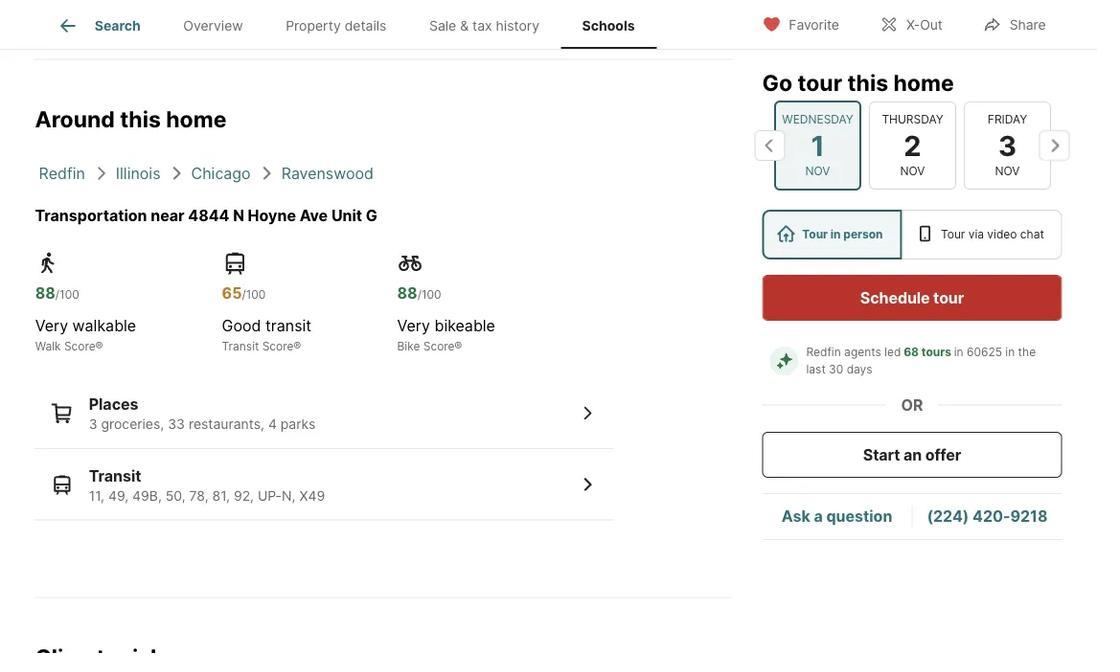 Task type: locate. For each thing, give the bounding box(es) containing it.
very up walk
[[35, 317, 68, 336]]

score for transit
[[262, 340, 294, 354]]

(224) 420-9218 link
[[927, 507, 1048, 526]]

chicago link
[[191, 164, 251, 183]]

ave
[[300, 207, 328, 225]]

® down bikeable
[[455, 340, 462, 354]]

/100 up good
[[242, 289, 266, 302]]

tour
[[798, 69, 843, 96], [934, 288, 964, 307]]

® inside good transit transit score ®
[[294, 340, 301, 354]]

favorite
[[789, 17, 840, 33]]

0 horizontal spatial 3
[[89, 417, 97, 433]]

88 up walk
[[35, 285, 55, 303]]

score inside very bikeable bike score ®
[[423, 340, 455, 354]]

score for walkable
[[64, 340, 95, 354]]

0 horizontal spatial nov
[[805, 164, 830, 178]]

1 horizontal spatial transit
[[222, 340, 259, 354]]

0 horizontal spatial tour
[[802, 228, 828, 242]]

in right tours
[[954, 346, 964, 359]]

history
[[496, 17, 540, 34]]

redfin up last
[[807, 346, 841, 359]]

2
[[904, 129, 921, 162]]

1 horizontal spatial score
[[262, 340, 294, 354]]

transit
[[265, 317, 312, 336]]

tab list
[[35, 0, 672, 49]]

list box containing tour in person
[[762, 210, 1062, 260]]

redfin agents led 68 tours in 60625
[[807, 346, 1002, 359]]

0 vertical spatial redfin
[[39, 164, 85, 183]]

1 horizontal spatial tour
[[941, 228, 965, 242]]

® down 'walkable' on the left of page
[[95, 340, 103, 354]]

near
[[151, 207, 185, 225]]

illinois link
[[116, 164, 161, 183]]

nov
[[805, 164, 830, 178], [900, 164, 925, 178], [995, 164, 1020, 178]]

overview tab
[[162, 3, 264, 49]]

g
[[366, 207, 378, 225]]

score inside good transit transit score ®
[[262, 340, 294, 354]]

1 horizontal spatial 88 /100
[[397, 285, 441, 303]]

2 horizontal spatial in
[[1006, 346, 1015, 359]]

score down transit
[[262, 340, 294, 354]]

2 horizontal spatial /100
[[418, 289, 441, 302]]

3 ® from the left
[[455, 340, 462, 354]]

chat
[[1021, 228, 1044, 242]]

2 very from the left
[[397, 317, 430, 336]]

unit
[[332, 207, 362, 225]]

92,
[[234, 488, 254, 505]]

1 very from the left
[[35, 317, 68, 336]]

go
[[762, 69, 793, 96]]

ravenswood link
[[281, 164, 374, 183]]

redfin
[[39, 164, 85, 183], [807, 346, 841, 359]]

1 horizontal spatial redfin
[[807, 346, 841, 359]]

home up thursday
[[894, 69, 954, 96]]

score inside very walkable walk score ®
[[64, 340, 95, 354]]

1 vertical spatial redfin
[[807, 346, 841, 359]]

tour for schedule
[[934, 288, 964, 307]]

®
[[95, 340, 103, 354], [294, 340, 301, 354], [455, 340, 462, 354]]

0 horizontal spatial /100
[[55, 289, 79, 302]]

redfin for redfin
[[39, 164, 85, 183]]

0 horizontal spatial 88 /100
[[35, 285, 79, 303]]

very
[[35, 317, 68, 336], [397, 317, 430, 336]]

tour for go
[[798, 69, 843, 96]]

65 /100
[[222, 285, 266, 303]]

overview
[[183, 17, 243, 34]]

transit inside transit 11, 49, 49b, 50, 78, 81, 92, up-n, x49
[[89, 467, 141, 486]]

very for very walkable
[[35, 317, 68, 336]]

very bikeable bike score ®
[[397, 317, 495, 354]]

1 horizontal spatial /100
[[242, 289, 266, 302]]

0 horizontal spatial this
[[120, 106, 161, 133]]

0 horizontal spatial very
[[35, 317, 68, 336]]

0 horizontal spatial transit
[[89, 467, 141, 486]]

score for bikeable
[[423, 340, 455, 354]]

/100
[[55, 289, 79, 302], [242, 289, 266, 302], [418, 289, 441, 302]]

1 88 /100 from the left
[[35, 285, 79, 303]]

n,
[[282, 488, 296, 505]]

4
[[268, 417, 277, 433]]

details
[[345, 17, 387, 34]]

3 nov from the left
[[995, 164, 1020, 178]]

days
[[847, 363, 873, 377]]

previous image
[[755, 130, 785, 161]]

transit
[[222, 340, 259, 354], [89, 467, 141, 486]]

1 vertical spatial transit
[[89, 467, 141, 486]]

2 88 /100 from the left
[[397, 285, 441, 303]]

in left person
[[831, 228, 841, 242]]

1 vertical spatial 3
[[89, 417, 97, 433]]

1 horizontal spatial tour
[[934, 288, 964, 307]]

home
[[894, 69, 954, 96], [166, 106, 227, 133]]

nov for 2
[[900, 164, 925, 178]]

49b,
[[132, 488, 162, 505]]

3 for friday
[[998, 129, 1016, 162]]

3 down places on the left bottom of the page
[[89, 417, 97, 433]]

this up illinois link
[[120, 106, 161, 133]]

very up bike
[[397, 317, 430, 336]]

tab list containing search
[[35, 0, 672, 49]]

2 /100 from the left
[[242, 289, 266, 302]]

1 horizontal spatial very
[[397, 317, 430, 336]]

nov down friday at the top of page
[[995, 164, 1020, 178]]

tour inside the schedule tour button
[[934, 288, 964, 307]]

very inside very bikeable bike score ®
[[397, 317, 430, 336]]

1 88 from the left
[[35, 285, 55, 303]]

1 vertical spatial tour
[[934, 288, 964, 307]]

0 vertical spatial 3
[[998, 129, 1016, 162]]

tax
[[473, 17, 492, 34]]

up-
[[258, 488, 282, 505]]

sale & tax history tab
[[408, 3, 561, 49]]

nov down 2
[[900, 164, 925, 178]]

last
[[807, 363, 826, 377]]

wednesday 1 nov
[[782, 112, 853, 178]]

® inside very walkable walk score ®
[[95, 340, 103, 354]]

1
[[811, 129, 824, 162]]

transit up 49,
[[89, 467, 141, 486]]

nov inside friday 3 nov
[[995, 164, 1020, 178]]

/100 up very bikeable bike score ®
[[418, 289, 441, 302]]

11,
[[89, 488, 104, 505]]

share button
[[967, 4, 1062, 44]]

1 nov from the left
[[805, 164, 830, 178]]

redfin up transportation
[[39, 164, 85, 183]]

3
[[998, 129, 1016, 162], [89, 417, 97, 433]]

a
[[814, 507, 823, 526]]

nov for 1
[[805, 164, 830, 178]]

/100 up very walkable walk score ®
[[55, 289, 79, 302]]

(224)
[[927, 507, 969, 526]]

the
[[1018, 346, 1036, 359]]

® down transit
[[294, 340, 301, 354]]

schedule tour button
[[762, 275, 1062, 321]]

tour up the wednesday
[[798, 69, 843, 96]]

88 /100 for walkable
[[35, 285, 79, 303]]

tour left "via"
[[941, 228, 965, 242]]

78,
[[189, 488, 209, 505]]

2 score from the left
[[262, 340, 294, 354]]

tour for tour via video chat
[[941, 228, 965, 242]]

2 horizontal spatial score
[[423, 340, 455, 354]]

schools
[[582, 17, 635, 34]]

3 score from the left
[[423, 340, 455, 354]]

88
[[35, 285, 55, 303], [397, 285, 418, 303]]

1 tour from the left
[[802, 228, 828, 242]]

tour right schedule
[[934, 288, 964, 307]]

/100 inside 65 /100
[[242, 289, 266, 302]]

0 horizontal spatial home
[[166, 106, 227, 133]]

score
[[64, 340, 95, 354], [262, 340, 294, 354], [423, 340, 455, 354]]

2 tour from the left
[[941, 228, 965, 242]]

0 vertical spatial home
[[894, 69, 954, 96]]

3 /100 from the left
[[418, 289, 441, 302]]

0 vertical spatial transit
[[222, 340, 259, 354]]

redfin for redfin agents led 68 tours in 60625
[[807, 346, 841, 359]]

2 88 from the left
[[397, 285, 418, 303]]

0 horizontal spatial 88
[[35, 285, 55, 303]]

81,
[[212, 488, 230, 505]]

hoyne
[[248, 207, 296, 225]]

0 horizontal spatial redfin
[[39, 164, 85, 183]]

88 up bike
[[397, 285, 418, 303]]

nov down 1
[[805, 164, 830, 178]]

very walkable walk score ®
[[35, 317, 136, 354]]

friday 3 nov
[[988, 112, 1027, 178]]

transit down good
[[222, 340, 259, 354]]

1 horizontal spatial nov
[[900, 164, 925, 178]]

tour
[[802, 228, 828, 242], [941, 228, 965, 242]]

® inside very bikeable bike score ®
[[455, 340, 462, 354]]

2 ® from the left
[[294, 340, 301, 354]]

2 horizontal spatial ®
[[455, 340, 462, 354]]

out
[[920, 17, 943, 33]]

in inside option
[[831, 228, 841, 242]]

this up thursday
[[848, 69, 889, 96]]

1 horizontal spatial this
[[848, 69, 889, 96]]

0 vertical spatial tour
[[798, 69, 843, 96]]

score right walk
[[64, 340, 95, 354]]

this
[[848, 69, 889, 96], [120, 106, 161, 133]]

88 for very bikeable
[[397, 285, 418, 303]]

0 horizontal spatial tour
[[798, 69, 843, 96]]

88 /100 for bikeable
[[397, 285, 441, 303]]

transit 11, 49, 49b, 50, 78, 81, 92, up-n, x49
[[89, 467, 325, 505]]

tours
[[922, 346, 952, 359]]

2 horizontal spatial nov
[[995, 164, 1020, 178]]

3 inside friday 3 nov
[[998, 129, 1016, 162]]

/100 for transit
[[242, 289, 266, 302]]

in left the at the bottom
[[1006, 346, 1015, 359]]

walkable
[[72, 317, 136, 336]]

very inside very walkable walk score ®
[[35, 317, 68, 336]]

88 /100 up very bikeable bike score ®
[[397, 285, 441, 303]]

1 horizontal spatial ®
[[294, 340, 301, 354]]

(224) 420-9218
[[927, 507, 1048, 526]]

88 /100 up very walkable walk score ®
[[35, 285, 79, 303]]

1 horizontal spatial in
[[954, 346, 964, 359]]

1 /100 from the left
[[55, 289, 79, 302]]

list box
[[762, 210, 1062, 260]]

2 nov from the left
[[900, 164, 925, 178]]

nov inside thursday 2 nov
[[900, 164, 925, 178]]

transportation near 4844 n hoyne ave unit g
[[35, 207, 378, 225]]

1 horizontal spatial 88
[[397, 285, 418, 303]]

1 ® from the left
[[95, 340, 103, 354]]

question
[[827, 507, 893, 526]]

x-
[[907, 17, 920, 33]]

® for bikeable
[[455, 340, 462, 354]]

0 horizontal spatial ®
[[95, 340, 103, 354]]

® for transit
[[294, 340, 301, 354]]

home up chicago
[[166, 106, 227, 133]]

9218
[[1011, 507, 1048, 526]]

0 horizontal spatial in
[[831, 228, 841, 242]]

3 down friday at the top of page
[[998, 129, 1016, 162]]

1 vertical spatial this
[[120, 106, 161, 133]]

3 inside places 3 groceries, 33 restaurants, 4 parks
[[89, 417, 97, 433]]

33
[[168, 417, 185, 433]]

None button
[[774, 100, 861, 191], [869, 101, 956, 190], [964, 101, 1051, 190], [774, 100, 861, 191], [869, 101, 956, 190], [964, 101, 1051, 190]]

1 horizontal spatial 3
[[998, 129, 1016, 162]]

score right bike
[[423, 340, 455, 354]]

1 score from the left
[[64, 340, 95, 354]]

agents
[[844, 346, 881, 359]]

video
[[988, 228, 1017, 242]]

nov inside wednesday 1 nov
[[805, 164, 830, 178]]

start an offer button
[[762, 432, 1062, 478]]

1 horizontal spatial home
[[894, 69, 954, 96]]

tour left person
[[802, 228, 828, 242]]

0 horizontal spatial score
[[64, 340, 95, 354]]



Task type: describe. For each thing, give the bounding box(es) containing it.
parks
[[281, 417, 316, 433]]

around this home
[[35, 106, 227, 133]]

1 vertical spatial home
[[166, 106, 227, 133]]

property details tab
[[264, 3, 408, 49]]

tour in person
[[802, 228, 883, 242]]

88 for very walkable
[[35, 285, 55, 303]]

bikeable
[[435, 317, 495, 336]]

next image
[[1039, 130, 1070, 161]]

0 vertical spatial this
[[848, 69, 889, 96]]

places
[[89, 396, 139, 415]]

/100 for bikeable
[[418, 289, 441, 302]]

/100 for walkable
[[55, 289, 79, 302]]

ravenswood
[[281, 164, 374, 183]]

in inside in the last 30 days
[[1006, 346, 1015, 359]]

person
[[844, 228, 883, 242]]

friday
[[988, 112, 1027, 126]]

offer
[[926, 446, 961, 464]]

3 for places
[[89, 417, 97, 433]]

favorite button
[[746, 4, 856, 44]]

schedule tour
[[861, 288, 964, 307]]

illinois
[[116, 164, 161, 183]]

wednesday
[[782, 112, 853, 126]]

or
[[901, 396, 923, 415]]

schedule
[[861, 288, 930, 307]]

led
[[885, 346, 901, 359]]

® for walkable
[[95, 340, 103, 354]]

tour in person option
[[762, 210, 902, 260]]

49,
[[108, 488, 129, 505]]

places 3 groceries, 33 restaurants, 4 parks
[[89, 396, 316, 433]]

transportation
[[35, 207, 147, 225]]

thursday
[[882, 112, 943, 126]]

tour for tour in person
[[802, 228, 828, 242]]

search link
[[56, 14, 141, 37]]

via
[[969, 228, 984, 242]]

&
[[460, 17, 469, 34]]

ask
[[782, 507, 811, 526]]

30
[[829, 363, 844, 377]]

thursday 2 nov
[[882, 112, 943, 178]]

around
[[35, 106, 115, 133]]

x49
[[299, 488, 325, 505]]

in the last 30 days
[[807, 346, 1039, 377]]

420-
[[973, 507, 1011, 526]]

good transit transit score ®
[[222, 317, 312, 354]]

an
[[904, 446, 922, 464]]

property
[[286, 17, 341, 34]]

bike
[[397, 340, 420, 354]]

sale & tax history
[[429, 17, 540, 34]]

start an offer
[[863, 446, 961, 464]]

walk
[[35, 340, 61, 354]]

search
[[95, 17, 141, 34]]

60625
[[967, 346, 1002, 359]]

transit inside good transit transit score ®
[[222, 340, 259, 354]]

ask a question
[[782, 507, 893, 526]]

65
[[222, 285, 242, 303]]

very for very bikeable
[[397, 317, 430, 336]]

x-out
[[907, 17, 943, 33]]

sale
[[429, 17, 456, 34]]

share
[[1010, 17, 1046, 33]]

nov for 3
[[995, 164, 1020, 178]]

good
[[222, 317, 261, 336]]

restaurants,
[[189, 417, 265, 433]]

tour via video chat
[[941, 228, 1044, 242]]

chicago
[[191, 164, 251, 183]]

redfin link
[[39, 164, 85, 183]]

go tour this home
[[762, 69, 954, 96]]

n
[[233, 207, 244, 225]]

68
[[904, 346, 919, 359]]

x-out button
[[863, 4, 959, 44]]

schools tab
[[561, 3, 656, 49]]

tour via video chat option
[[902, 210, 1062, 260]]

groceries,
[[101, 417, 164, 433]]

4844
[[188, 207, 229, 225]]

50,
[[166, 488, 186, 505]]



Task type: vqa. For each thing, say whether or not it's contained in the screenshot.
Redfin agents led 68 tours in 60625
yes



